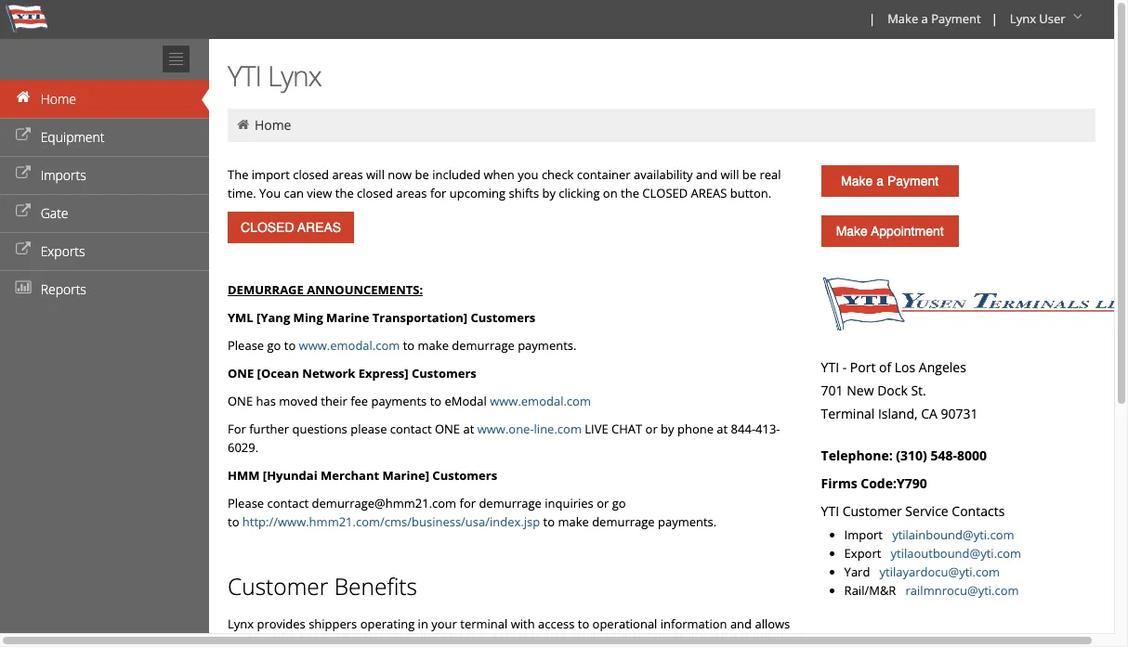 Task type: describe. For each thing, give the bounding box(es) containing it.
gate
[[41, 204, 68, 222]]

1 horizontal spatial customer
[[843, 503, 902, 520]]

[hyundai
[[263, 467, 317, 484]]

www.one-
[[477, 421, 534, 438]]

railmnrocu@yti.com link
[[906, 583, 1019, 599]]

appointment
[[871, 224, 944, 239]]

for further questions please contact one at www.one-line.com
[[228, 421, 582, 438]]

www.emodal.com link for one has moved their fee payments to emodal www.emodal.com
[[490, 393, 591, 410]]

customers for one [ocean network express] customers
[[412, 365, 477, 382]]

1 horizontal spatial closed
[[357, 185, 393, 202]]

1 vertical spatial areas
[[396, 185, 427, 202]]

with
[[511, 616, 535, 633]]

yti for yti lynx
[[228, 57, 261, 95]]

0 vertical spatial areas
[[332, 166, 363, 183]]

0 vertical spatial customers
[[471, 309, 536, 326]]

1 vertical spatial make a payment link
[[821, 165, 959, 197]]

ytilainbound@yti.com link
[[892, 527, 1014, 544]]

to up [ocean
[[284, 337, 296, 354]]

2 the from the left
[[621, 185, 639, 202]]

0 horizontal spatial closed
[[293, 166, 329, 183]]

1 horizontal spatial a
[[921, 10, 928, 27]]

548-
[[931, 447, 957, 465]]

and inside the lynx provides shippers operating in your terminal with access to operational information and allows them to manage their business by performing functions such as
[[730, 616, 752, 633]]

port
[[850, 359, 876, 376]]

emodal
[[445, 393, 487, 410]]

lynx for user
[[1010, 10, 1036, 27]]

for
[[228, 421, 246, 438]]

2 vertical spatial demurrage
[[592, 514, 655, 531]]

yti for yti - port of los angeles 701 new dock st. terminal island, ca 90731
[[821, 359, 839, 376]]

lynx provides shippers operating in your terminal with access to operational information and allows them to manage their business by performing functions such as
[[228, 616, 790, 648]]

terminal
[[460, 616, 508, 633]]

dock
[[877, 382, 908, 400]]

yti for yti customer service contacts
[[821, 503, 839, 520]]

hmm [hyundai merchant marine] customers
[[228, 467, 497, 484]]

business
[[353, 635, 403, 648]]

lynx user link
[[1002, 0, 1094, 39]]

1 horizontal spatial lynx
[[268, 57, 321, 95]]

reports link
[[0, 270, 209, 309]]

lynx user
[[1010, 10, 1066, 27]]

www.emodal.com link for to make demurrage payments.
[[299, 337, 400, 354]]

button.
[[730, 185, 771, 202]]

demurrage@hmm21.com
[[312, 495, 456, 512]]

check
[[542, 166, 574, 183]]

(310)
[[896, 447, 927, 465]]

imports link
[[0, 156, 209, 194]]

0 horizontal spatial home link
[[0, 80, 209, 118]]

1 vertical spatial customer
[[228, 572, 328, 602]]

has
[[256, 393, 276, 410]]

yti lynx
[[228, 57, 321, 95]]

yml
[[228, 309, 253, 326]]

in
[[418, 616, 428, 633]]

1 vertical spatial www.emodal.com
[[490, 393, 591, 410]]

1 will from the left
[[366, 166, 385, 183]]

yti - port of los angeles 701 new dock st. terminal island, ca 90731
[[821, 359, 978, 423]]

0 vertical spatial payment
[[931, 10, 981, 27]]

external link image
[[14, 243, 33, 256]]

gate link
[[0, 194, 209, 232]]

operating
[[360, 616, 415, 633]]

for inside the import closed areas will now be included when you check container availability and will be real time.  you can view the closed areas for upcoming shifts by clicking on the closed areas button.
[[430, 185, 446, 202]]

[yang
[[257, 309, 290, 326]]

demurrage
[[228, 282, 304, 298]]

ytilaoutbound@yti.com
[[891, 545, 1021, 562]]

export
[[844, 545, 881, 562]]

1 vertical spatial payment
[[887, 174, 939, 189]]

clicking
[[559, 185, 600, 202]]

such
[[545, 635, 571, 648]]

0 horizontal spatial payments.
[[518, 337, 577, 354]]

844-
[[731, 421, 756, 438]]

at inside live chat or by phone at 844-413- 6029.
[[717, 421, 728, 438]]

please go to www.emodal.com to make demurrage payments.
[[228, 337, 577, 354]]

you
[[518, 166, 539, 183]]

to down provides
[[260, 635, 272, 648]]

allows
[[755, 616, 790, 633]]

contact inside the please contact demurrage@hmm21.com for demurrage inquiries or go to
[[267, 495, 309, 512]]

please
[[351, 421, 387, 438]]

express]
[[358, 365, 409, 382]]

further
[[249, 421, 289, 438]]

1 at from the left
[[463, 421, 474, 438]]

demurrage inside the please contact demurrage@hmm21.com for demurrage inquiries or go to
[[479, 495, 542, 512]]

1 vertical spatial payments.
[[658, 514, 717, 531]]

go inside the please contact demurrage@hmm21.com for demurrage inquiries or go to
[[612, 495, 626, 512]]

import
[[252, 166, 290, 183]]

equipment link
[[0, 118, 209, 156]]

terminal
[[821, 405, 875, 423]]

railmnrocu@yti.com
[[906, 583, 1019, 599]]

make appointment link
[[821, 216, 959, 247]]

1 vertical spatial a
[[876, 174, 884, 189]]

real
[[760, 166, 781, 183]]

1 vertical spatial home image
[[235, 118, 251, 131]]

announcements:
[[307, 282, 423, 298]]

customers for hmm [hyundai merchant marine] customers
[[432, 467, 497, 484]]

http://www.hmm21.com/cms/business/usa/index.jsp
[[242, 514, 540, 531]]

http://www.hmm21.com/cms/business/usa/index.jsp link
[[242, 514, 540, 531]]

yml [yang ming marine transportation] customers
[[228, 309, 536, 326]]

one for one has moved their fee payments to emodal www.emodal.com
[[228, 393, 253, 410]]

1 horizontal spatial contact
[[390, 421, 432, 438]]

shippers
[[309, 616, 357, 633]]

yti customer service contacts
[[821, 503, 1005, 520]]

upcoming
[[450, 185, 506, 202]]

live
[[585, 421, 608, 438]]

you
[[259, 185, 281, 202]]

external link image for gate
[[14, 205, 33, 218]]

your
[[431, 616, 457, 633]]

marine
[[326, 309, 369, 326]]

new
[[847, 382, 874, 400]]

0 vertical spatial make
[[888, 10, 918, 27]]

-
[[843, 359, 847, 376]]

1 vertical spatial make a payment
[[841, 174, 939, 189]]

ming
[[293, 309, 323, 326]]

their inside the lynx provides shippers operating in your terminal with access to operational information and allows them to manage their business by performing functions such as
[[324, 635, 350, 648]]

by inside the lynx provides shippers operating in your terminal with access to operational information and allows them to manage their business by performing functions such as
[[406, 635, 419, 648]]

please contact demurrage@hmm21.com for demurrage inquiries or go to
[[228, 495, 626, 531]]

0 horizontal spatial home image
[[14, 91, 33, 104]]

performing
[[422, 635, 486, 648]]

0 horizontal spatial www.emodal.com
[[299, 337, 400, 354]]

payments
[[371, 393, 427, 410]]

them
[[228, 635, 257, 648]]

6029.
[[228, 440, 258, 456]]

firms
[[821, 475, 857, 493]]

live chat or by phone at 844-413- 6029.
[[228, 421, 780, 456]]



Task type: vqa. For each thing, say whether or not it's contained in the screenshot.


Task type: locate. For each thing, give the bounding box(es) containing it.
0 vertical spatial yti
[[228, 57, 261, 95]]

0 vertical spatial demurrage
[[452, 337, 515, 354]]

customer benefits
[[228, 572, 417, 602]]

1 external link image from the top
[[14, 129, 33, 142]]

ytilayardocu@yti.com
[[880, 564, 1000, 581]]

the right view
[[335, 185, 354, 202]]

1 vertical spatial make
[[841, 174, 873, 189]]

closed
[[293, 166, 329, 183], [357, 185, 393, 202]]

marine]
[[382, 467, 429, 484]]

please down hmm
[[228, 495, 264, 512]]

0 horizontal spatial will
[[366, 166, 385, 183]]

go down [yang
[[267, 337, 281, 354]]

0 vertical spatial or
[[645, 421, 658, 438]]

yard
[[844, 564, 870, 581]]

payment left 'lynx user'
[[931, 10, 981, 27]]

on
[[603, 185, 618, 202]]

0 vertical spatial home
[[41, 90, 76, 108]]

import
[[844, 527, 889, 544]]

home link up equipment
[[0, 80, 209, 118]]

equipment
[[41, 128, 105, 146]]

closed
[[642, 185, 688, 202]]

0 horizontal spatial |
[[869, 10, 876, 27]]

0 horizontal spatial home
[[41, 90, 76, 108]]

1 vertical spatial external link image
[[14, 167, 33, 180]]

external link image inside 'gate' link
[[14, 205, 33, 218]]

1 be from the left
[[415, 166, 429, 183]]

will left "now"
[[366, 166, 385, 183]]

home link down yti lynx
[[255, 116, 291, 134]]

2 vertical spatial make
[[836, 224, 868, 239]]

by down in
[[406, 635, 419, 648]]

0 horizontal spatial for
[[430, 185, 446, 202]]

their down 'shippers'
[[324, 635, 350, 648]]

external link image left imports
[[14, 167, 33, 180]]

0 vertical spatial lynx
[[1010, 10, 1036, 27]]

1 vertical spatial lynx
[[268, 57, 321, 95]]

ytilayardocu@yti.com link
[[880, 564, 1000, 581]]

0 vertical spatial make a payment link
[[879, 0, 988, 39]]

payment up appointment
[[887, 174, 939, 189]]

by inside live chat or by phone at 844-413- 6029.
[[661, 421, 674, 438]]

areas up view
[[332, 166, 363, 183]]

1 horizontal spatial the
[[621, 185, 639, 202]]

0 vertical spatial home image
[[14, 91, 33, 104]]

0 horizontal spatial be
[[415, 166, 429, 183]]

1 vertical spatial closed
[[357, 185, 393, 202]]

customers
[[471, 309, 536, 326], [412, 365, 477, 382], [432, 467, 497, 484]]

angle down image
[[1069, 10, 1087, 23]]

imports
[[41, 166, 86, 184]]

merchant
[[321, 467, 379, 484]]

their
[[321, 393, 347, 410], [324, 635, 350, 648]]

now
[[388, 166, 412, 183]]

by down check
[[542, 185, 556, 202]]

their left fee
[[321, 393, 347, 410]]

network
[[302, 365, 355, 382]]

contacts
[[952, 503, 1005, 520]]

one has moved their fee payments to emodal www.emodal.com
[[228, 393, 591, 410]]

2 horizontal spatial lynx
[[1010, 10, 1036, 27]]

information
[[661, 616, 727, 633]]

island,
[[878, 405, 918, 423]]

1 vertical spatial contact
[[267, 495, 309, 512]]

please
[[228, 337, 264, 354], [228, 495, 264, 512]]

home up equipment
[[41, 90, 76, 108]]

or right chat
[[645, 421, 658, 438]]

1 horizontal spatial for
[[460, 495, 476, 512]]

to down hmm
[[228, 514, 239, 531]]

ytilaoutbound@yti.com link
[[891, 545, 1021, 562]]

make down inquiries
[[558, 514, 589, 531]]

0 vertical spatial a
[[921, 10, 928, 27]]

service
[[905, 503, 949, 520]]

customer up provides
[[228, 572, 328, 602]]

one
[[228, 365, 254, 382], [228, 393, 253, 410], [435, 421, 460, 438]]

to down 'transportation]'
[[403, 337, 415, 354]]

to left emodal
[[430, 393, 442, 410]]

0 horizontal spatial make
[[418, 337, 449, 354]]

0 vertical spatial www.emodal.com link
[[299, 337, 400, 354]]

|
[[869, 10, 876, 27], [991, 10, 998, 27]]

of
[[879, 359, 891, 376]]

0 horizontal spatial a
[[876, 174, 884, 189]]

shifts
[[509, 185, 539, 202]]

demurrage up emodal
[[452, 337, 515, 354]]

0 vertical spatial go
[[267, 337, 281, 354]]

by left phone
[[661, 421, 674, 438]]

external link image inside imports link
[[14, 167, 33, 180]]

to down inquiries
[[543, 514, 555, 531]]

for inside the please contact demurrage@hmm21.com for demurrage inquiries or go to
[[460, 495, 476, 512]]

demurrage announcements:
[[228, 282, 423, 298]]

0 horizontal spatial by
[[406, 635, 419, 648]]

closed down "now"
[[357, 185, 393, 202]]

2 external link image from the top
[[14, 167, 33, 180]]

go right inquiries
[[612, 495, 626, 512]]

0 vertical spatial contact
[[390, 421, 432, 438]]

yti
[[228, 57, 261, 95], [821, 359, 839, 376], [821, 503, 839, 520]]

lynx for provides
[[228, 616, 254, 633]]

for
[[430, 185, 446, 202], [460, 495, 476, 512]]

and up the areas
[[696, 166, 718, 183]]

0 vertical spatial for
[[430, 185, 446, 202]]

or
[[645, 421, 658, 438], [597, 495, 609, 512]]

www.emodal.com up the www.one-line.com link
[[490, 393, 591, 410]]

and left allows at the bottom right of page
[[730, 616, 752, 633]]

demurrage
[[452, 337, 515, 354], [479, 495, 542, 512], [592, 514, 655, 531]]

www.emodal.com down marine
[[299, 337, 400, 354]]

1 horizontal spatial will
[[721, 166, 739, 183]]

www.emodal.com link
[[299, 337, 400, 354], [490, 393, 591, 410]]

and inside the import closed areas will now be included when you check container availability and will be real time.  you can view the closed areas for upcoming shifts by clicking on the closed areas button.
[[696, 166, 718, 183]]

2 vertical spatial by
[[406, 635, 419, 648]]

a
[[921, 10, 928, 27], [876, 174, 884, 189]]

1 the from the left
[[335, 185, 354, 202]]

the import closed areas will now be included when you check container availability and will be real time.  you can view the closed areas for upcoming shifts by clicking on the closed areas button.
[[228, 166, 781, 202]]

1 horizontal spatial be
[[742, 166, 756, 183]]

or inside live chat or by phone at 844-413- 6029.
[[645, 421, 658, 438]]

customer up import
[[843, 503, 902, 520]]

telephone:
[[821, 447, 893, 465]]

0 vertical spatial by
[[542, 185, 556, 202]]

0 vertical spatial www.emodal.com
[[299, 337, 400, 354]]

areas
[[691, 185, 727, 202]]

contact down [hyundai
[[267, 495, 309, 512]]

home image
[[14, 91, 33, 104], [235, 118, 251, 131]]

as
[[574, 635, 587, 648]]

areas down "now"
[[396, 185, 427, 202]]

please for please contact demurrage@hmm21.com for demurrage inquiries or go to
[[228, 495, 264, 512]]

www.emodal.com link up the www.one-line.com link
[[490, 393, 591, 410]]

telephone: (310) 548-8000
[[821, 447, 987, 465]]

time.
[[228, 185, 256, 202]]

2 horizontal spatial by
[[661, 421, 674, 438]]

1 horizontal spatial areas
[[396, 185, 427, 202]]

customers right 'transportation]'
[[471, 309, 536, 326]]

demurrage up http://www.hmm21.com/cms/business/usa/index.jsp to make demurrage payments.
[[479, 495, 542, 512]]

90731
[[941, 405, 978, 423]]

one left has
[[228, 393, 253, 410]]

provides
[[257, 616, 306, 633]]

2 vertical spatial lynx
[[228, 616, 254, 633]]

included
[[432, 166, 481, 183]]

2 vertical spatial one
[[435, 421, 460, 438]]

or right inquiries
[[597, 495, 609, 512]]

manage
[[275, 635, 321, 648]]

1 horizontal spatial home
[[255, 116, 291, 134]]

1 horizontal spatial by
[[542, 185, 556, 202]]

1 | from the left
[[869, 10, 876, 27]]

one left [ocean
[[228, 365, 254, 382]]

http://www.hmm21.com/cms/business/usa/index.jsp to make demurrage payments.
[[242, 514, 717, 531]]

please for please go to www.emodal.com to make demurrage payments.
[[228, 337, 264, 354]]

make inside make appointment link
[[836, 224, 868, 239]]

1 vertical spatial go
[[612, 495, 626, 512]]

2 vertical spatial yti
[[821, 503, 839, 520]]

1 horizontal spatial and
[[730, 616, 752, 633]]

for down included
[[430, 185, 446, 202]]

1 vertical spatial by
[[661, 421, 674, 438]]

0 vertical spatial payments.
[[518, 337, 577, 354]]

one for one [ocean network express] customers
[[228, 365, 254, 382]]

please down yml
[[228, 337, 264, 354]]

the right on
[[621, 185, 639, 202]]

1 vertical spatial customers
[[412, 365, 477, 382]]

phone
[[677, 421, 714, 438]]

home image up the the
[[235, 118, 251, 131]]

be
[[415, 166, 429, 183], [742, 166, 756, 183]]

0 horizontal spatial areas
[[332, 166, 363, 183]]

0 vertical spatial their
[[321, 393, 347, 410]]

0 horizontal spatial or
[[597, 495, 609, 512]]

1 horizontal spatial or
[[645, 421, 658, 438]]

0 horizontal spatial customer
[[228, 572, 328, 602]]

1 vertical spatial make
[[558, 514, 589, 531]]

1 horizontal spatial make
[[558, 514, 589, 531]]

home
[[41, 90, 76, 108], [255, 116, 291, 134]]

external link image
[[14, 129, 33, 142], [14, 167, 33, 180], [14, 205, 33, 218]]

external link image inside 'equipment' link
[[14, 129, 33, 142]]

2 at from the left
[[717, 421, 728, 438]]

0 vertical spatial one
[[228, 365, 254, 382]]

1 vertical spatial for
[[460, 495, 476, 512]]

1 horizontal spatial www.emodal.com
[[490, 393, 591, 410]]

2 please from the top
[[228, 495, 264, 512]]

0 vertical spatial and
[[696, 166, 718, 183]]

access
[[538, 616, 575, 633]]

0 horizontal spatial the
[[335, 185, 354, 202]]

bar chart image
[[14, 282, 33, 295]]

make down 'transportation]'
[[418, 337, 449, 354]]

0 vertical spatial make a payment
[[888, 10, 981, 27]]

st.
[[911, 382, 926, 400]]

operational
[[592, 616, 657, 633]]

8000
[[957, 447, 987, 465]]

be right "now"
[[415, 166, 429, 183]]

0 horizontal spatial contact
[[267, 495, 309, 512]]

will up button.
[[721, 166, 739, 183]]

1 horizontal spatial home image
[[235, 118, 251, 131]]

701
[[821, 382, 843, 400]]

1 horizontal spatial payments.
[[658, 514, 717, 531]]

external link image for equipment
[[14, 129, 33, 142]]

fee
[[350, 393, 368, 410]]

lynx inside the lynx provides shippers operating in your terminal with access to operational information and allows them to manage their business by performing functions such as
[[228, 616, 254, 633]]

los
[[895, 359, 916, 376]]

can
[[284, 185, 304, 202]]

0 horizontal spatial www.emodal.com link
[[299, 337, 400, 354]]

0 vertical spatial customer
[[843, 503, 902, 520]]

1 horizontal spatial |
[[991, 10, 998, 27]]

0 vertical spatial external link image
[[14, 129, 33, 142]]

1 vertical spatial www.emodal.com link
[[490, 393, 591, 410]]

1 vertical spatial yti
[[821, 359, 839, 376]]

one [ocean network express] customers
[[228, 365, 477, 382]]

for up http://www.hmm21.com/cms/business/usa/index.jsp to make demurrage payments.
[[460, 495, 476, 512]]

external link image for imports
[[14, 167, 33, 180]]

home down yti lynx
[[255, 116, 291, 134]]

external link image left equipment
[[14, 129, 33, 142]]

1 vertical spatial their
[[324, 635, 350, 648]]

external link image left gate
[[14, 205, 33, 218]]

export ytilaoutbound@yti.com yard ytilayardocu@yti.com rail/m&r railmnrocu@yti.com
[[844, 545, 1021, 599]]

0 horizontal spatial and
[[696, 166, 718, 183]]

please inside the please contact demurrage@hmm21.com for demurrage inquiries or go to
[[228, 495, 264, 512]]

home inside the home link
[[41, 90, 76, 108]]

firms code:y790
[[821, 475, 927, 493]]

0 vertical spatial closed
[[293, 166, 329, 183]]

home image up 'equipment' link
[[14, 91, 33, 104]]

0 vertical spatial please
[[228, 337, 264, 354]]

make
[[418, 337, 449, 354], [558, 514, 589, 531]]

1 horizontal spatial home link
[[255, 116, 291, 134]]

2 | from the left
[[991, 10, 998, 27]]

0 vertical spatial make
[[418, 337, 449, 354]]

at down emodal
[[463, 421, 474, 438]]

None submit
[[228, 212, 354, 243]]

to inside the please contact demurrage@hmm21.com for demurrage inquiries or go to
[[228, 514, 239, 531]]

the
[[228, 166, 249, 183]]

www.emodal.com link down marine
[[299, 337, 400, 354]]

exports link
[[0, 232, 209, 270]]

1 vertical spatial home
[[255, 116, 291, 134]]

customers up http://www.hmm21.com/cms/business/usa/index.jsp to make demurrage payments.
[[432, 467, 497, 484]]

1 vertical spatial please
[[228, 495, 264, 512]]

2 be from the left
[[742, 166, 756, 183]]

3 external link image from the top
[[14, 205, 33, 218]]

by inside the import closed areas will now be included when you check container availability and will be real time.  you can view the closed areas for upcoming shifts by clicking on the closed areas button.
[[542, 185, 556, 202]]

to up 'as'
[[578, 616, 589, 633]]

closed up view
[[293, 166, 329, 183]]

0 horizontal spatial lynx
[[228, 616, 254, 633]]

demurrage down inquiries
[[592, 514, 655, 531]]

benefits
[[334, 572, 417, 602]]

yti inside yti - port of los angeles 701 new dock st. terminal island, ca 90731
[[821, 359, 839, 376]]

1 vertical spatial and
[[730, 616, 752, 633]]

1 please from the top
[[228, 337, 264, 354]]

ca
[[921, 405, 938, 423]]

2 vertical spatial customers
[[432, 467, 497, 484]]

areas
[[332, 166, 363, 183], [396, 185, 427, 202]]

2 will from the left
[[721, 166, 739, 183]]

make
[[888, 10, 918, 27], [841, 174, 873, 189], [836, 224, 868, 239]]

customers up emodal
[[412, 365, 477, 382]]

moved
[[279, 393, 318, 410]]

or inside the please contact demurrage@hmm21.com for demurrage inquiries or go to
[[597, 495, 609, 512]]

1 vertical spatial one
[[228, 393, 253, 410]]

view
[[307, 185, 332, 202]]

at left 844-
[[717, 421, 728, 438]]

1 horizontal spatial www.emodal.com link
[[490, 393, 591, 410]]

one down emodal
[[435, 421, 460, 438]]

be up button.
[[742, 166, 756, 183]]

contact down one has moved their fee payments to emodal www.emodal.com
[[390, 421, 432, 438]]



